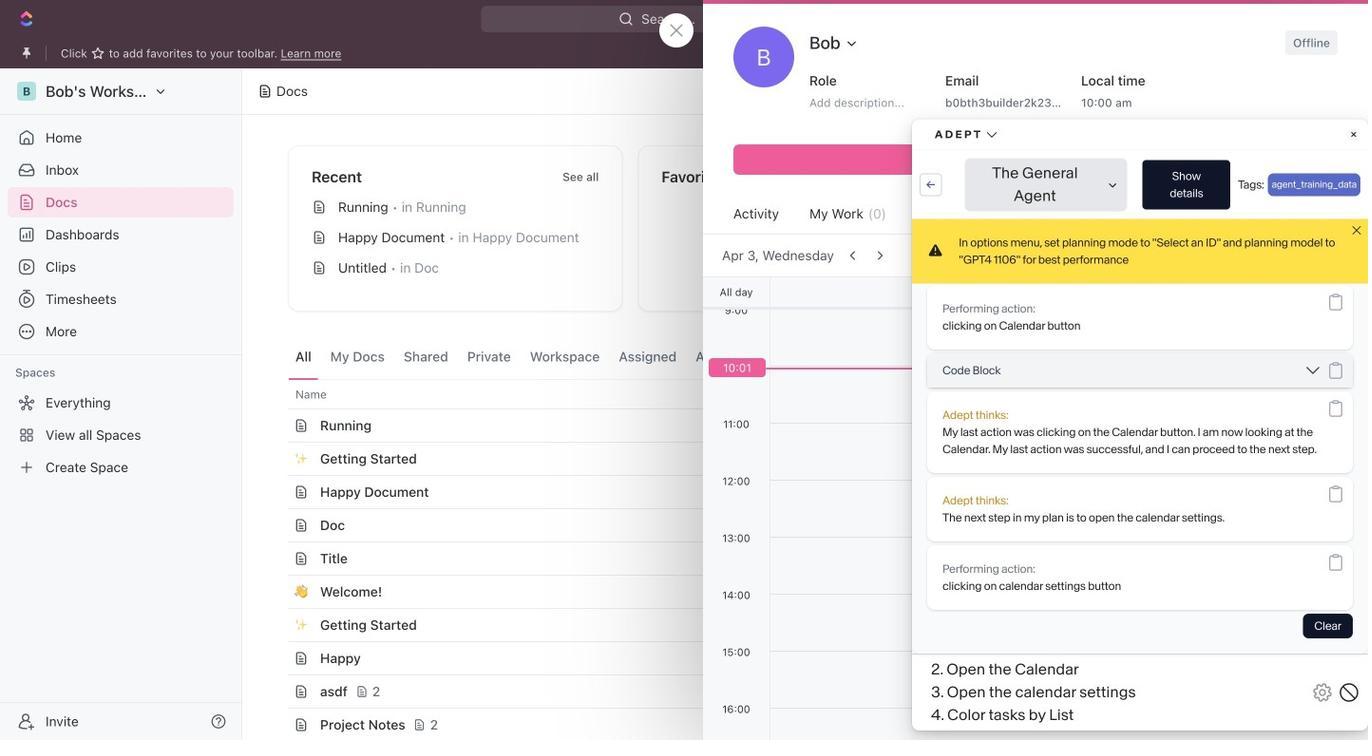 Task type: describe. For each thing, give the bounding box(es) containing it.
11 row from the top
[[267, 708, 1322, 740]]

1 row from the top
[[267, 379, 1322, 409]]

tree inside sidebar navigation
[[8, 388, 234, 483]]

2 row from the top
[[267, 409, 1322, 443]]

no favorited docs image
[[767, 189, 843, 265]]

3 row from the top
[[267, 442, 1322, 476]]

6 row from the top
[[267, 542, 1322, 576]]

10 row from the top
[[267, 675, 1322, 709]]



Task type: locate. For each thing, give the bounding box(es) containing it.
8 row from the top
[[267, 608, 1322, 642]]

column header
[[267, 379, 288, 409]]

cell
[[267, 409, 288, 442], [267, 443, 288, 475], [267, 476, 288, 508], [1137, 476, 1289, 508], [1289, 476, 1322, 508], [267, 509, 288, 542], [267, 542, 288, 575], [1137, 542, 1289, 575], [1289, 542, 1322, 575], [267, 576, 288, 608], [267, 609, 288, 641], [985, 609, 1137, 641], [1137, 609, 1289, 641], [267, 642, 288, 675], [267, 675, 288, 708], [1137, 675, 1289, 708], [267, 709, 288, 740]]

sidebar navigation
[[0, 68, 242, 740]]

5 row from the top
[[267, 508, 1322, 542]]

table
[[267, 379, 1322, 740]]

9 row from the top
[[267, 641, 1322, 675]]

7 row from the top
[[267, 575, 1322, 609]]

4 row from the top
[[267, 475, 1322, 509]]

tree
[[8, 388, 234, 483]]

row
[[267, 379, 1322, 409], [267, 409, 1322, 443], [267, 442, 1322, 476], [267, 475, 1322, 509], [267, 508, 1322, 542], [267, 542, 1322, 576], [267, 575, 1322, 609], [267, 608, 1322, 642], [267, 641, 1322, 675], [267, 675, 1322, 709], [267, 708, 1322, 740]]

tab list
[[288, 334, 759, 379]]



Task type: vqa. For each thing, say whether or not it's contained in the screenshot.
Generic Name's Workspace, , Element at left
no



